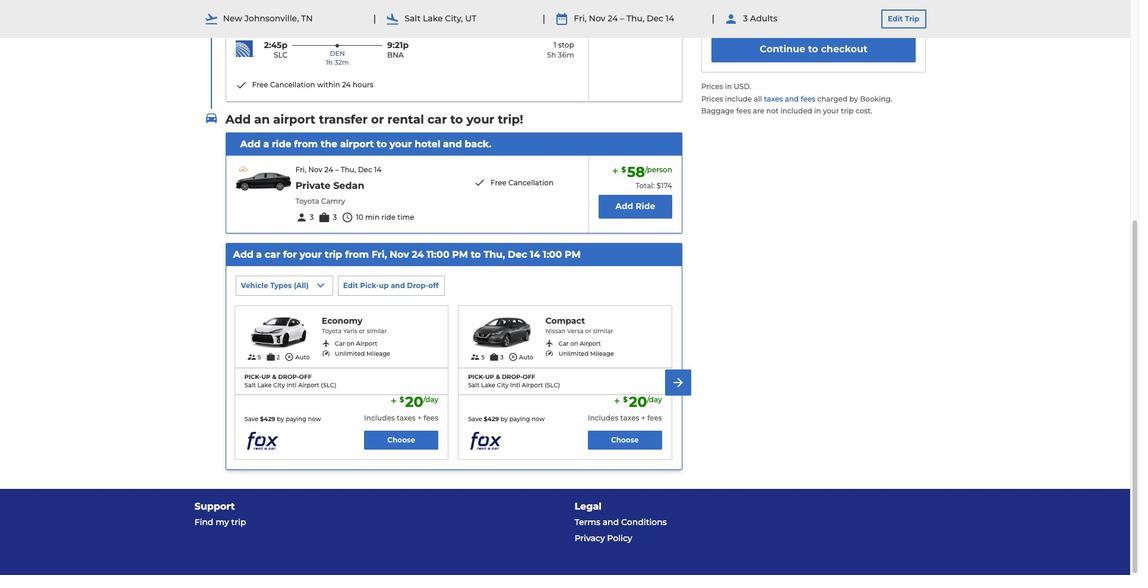 Task type: locate. For each thing, give the bounding box(es) containing it.
intl down economy image
[[287, 382, 297, 389]]

mileage for compact
[[591, 350, 614, 358]]

auto right up to 3 pieces of luggage. image on the left of page
[[519, 354, 534, 362]]

pick- down compact image
[[468, 373, 486, 381]]

car down yaris
[[335, 340, 345, 348]]

sedan
[[334, 180, 365, 191]]

1 horizontal spatial |
[[543, 13, 546, 24]]

2 choose button from the left
[[588, 431, 663, 450]]

1 $ 20 /day from the left
[[400, 394, 439, 411]]

free up an
[[252, 80, 268, 89]]

toyota down private
[[296, 197, 320, 205]]

2:45p
[[264, 40, 288, 50]]

2 automatic transmission. image from the left
[[509, 353, 518, 362]]

0 horizontal spatial pm
[[452, 249, 468, 260]]

0 horizontal spatial in
[[726, 82, 732, 91]]

1 horizontal spatial ride
[[382, 212, 396, 221]]

0 horizontal spatial cancellation
[[270, 80, 315, 89]]

2 429 from the left
[[488, 416, 499, 423]]

1 horizontal spatial /day
[[648, 395, 663, 404]]

in down 'charged'
[[815, 107, 822, 115]]

1 horizontal spatial up to 5 people. image
[[471, 353, 480, 362]]

1 horizontal spatial similar
[[593, 327, 614, 335]]

1 city from the left
[[273, 382, 285, 389]]

unlimited down versa
[[559, 350, 589, 358]]

0 horizontal spatial paying
[[286, 416, 307, 423]]

a left for
[[256, 249, 262, 260]]

or for compact
[[586, 327, 592, 335]]

0 horizontal spatial 5
[[258, 354, 261, 362]]

lake left "city,"
[[423, 13, 443, 24]]

2 | from the left
[[543, 13, 546, 24]]

free down back.
[[491, 178, 507, 187]]

includes taxes + fees for compact
[[588, 414, 663, 423]]

airport right an
[[273, 112, 316, 126]]

pm right 1:00
[[565, 249, 581, 260]]

edit for edit trip
[[889, 14, 904, 23]]

2 on from the left
[[571, 340, 579, 348]]

0 horizontal spatial lake
[[258, 382, 272, 389]]

1 horizontal spatial edit
[[889, 14, 904, 23]]

up to 5 people. image left up to 3 pieces of luggage. image on the left of page
[[471, 353, 480, 362]]

terms and conditions link
[[575, 515, 936, 531]]

by for economy
[[277, 416, 284, 423]]

toyota down economy
[[322, 327, 342, 335]]

or right yaris
[[359, 327, 365, 335]]

10
[[356, 212, 364, 221]]

2 vertical spatial dec
[[508, 249, 528, 260]]

choose button
[[364, 431, 439, 450], [588, 431, 663, 450]]

/day
[[424, 395, 439, 404], [648, 395, 663, 404]]

city down up to 3 pieces of luggage. image on the left of page
[[497, 382, 509, 389]]

1 horizontal spatial toyota
[[322, 327, 342, 335]]

included
[[781, 107, 813, 115]]

for
[[283, 249, 297, 260]]

automatic transmission. image right up to 3 pieces of luggage. image on the left of page
[[509, 353, 518, 362]]

dec
[[647, 13, 664, 24], [358, 165, 373, 174], [508, 249, 528, 260]]

unlimited mileage for compact
[[559, 350, 614, 358]]

car on airport for economy
[[335, 340, 378, 348]]

pick- for economy
[[245, 373, 262, 381]]

includes taxes + fees
[[364, 414, 439, 423], [588, 414, 663, 423]]

up for compact
[[485, 373, 495, 381]]

2 horizontal spatial fri,
[[574, 13, 587, 24]]

| for 3 adults
[[712, 13, 715, 24]]

unlimited mileage for economy
[[335, 350, 391, 358]]

1 car from the left
[[335, 340, 345, 348]]

1 includes from the left
[[364, 414, 395, 423]]

and up included
[[785, 94, 799, 103]]

2 horizontal spatial thu,
[[627, 13, 645, 24]]

0 vertical spatial thu,
[[627, 13, 645, 24]]

0 horizontal spatial on
[[347, 340, 355, 348]]

1 horizontal spatial 5
[[482, 354, 485, 362]]

salt for compact
[[468, 382, 480, 389]]

1 horizontal spatial (slc)
[[545, 382, 560, 389]]

2 save $ 429 by paying now from the left
[[468, 416, 545, 423]]

economy
[[322, 316, 363, 326]]

0 horizontal spatial 20
[[406, 394, 424, 411]]

from down 10
[[345, 249, 369, 260]]

1 horizontal spatial pm
[[565, 249, 581, 260]]

& down 2
[[272, 373, 277, 381]]

1 paying from the left
[[286, 416, 307, 423]]

add down an
[[240, 138, 261, 149]]

2 paying from the left
[[510, 416, 530, 423]]

lake down up to 2 pieces of luggage. "icon"
[[258, 382, 272, 389]]

1 horizontal spatial cancellation
[[509, 178, 554, 187]]

1 vertical spatial prices
[[702, 94, 724, 103]]

your down "rental" in the left top of the page
[[390, 138, 412, 149]]

edit
[[889, 14, 904, 23], [343, 281, 358, 290]]

0 horizontal spatial by
[[277, 416, 284, 423]]

0 vertical spatial –
[[621, 13, 625, 24]]

the
[[321, 138, 338, 149]]

see
[[845, 5, 861, 16]]

1 on from the left
[[347, 340, 355, 348]]

unlimited down yaris
[[335, 350, 365, 358]]

thu,
[[627, 13, 645, 24], [341, 165, 356, 174], [484, 249, 505, 260]]

1 vertical spatial free
[[491, 178, 507, 187]]

auto for economy
[[296, 354, 310, 362]]

2 auto from the left
[[519, 354, 534, 362]]

0 horizontal spatial choose button
[[364, 431, 439, 450]]

on down versa
[[571, 340, 579, 348]]

1 horizontal spatial car on airport
[[559, 340, 601, 348]]

0 horizontal spatial unlimited mileage
[[335, 350, 391, 358]]

0 horizontal spatial a
[[256, 249, 262, 260]]

unlimited
[[335, 350, 365, 358], [559, 350, 589, 358]]

up for economy
[[262, 373, 271, 381]]

2 save from the left
[[468, 416, 482, 423]]

1 up to 5 people. image from the left
[[247, 353, 257, 362]]

off down the 11:00
[[429, 281, 439, 290]]

united airlines-image image
[[236, 40, 255, 57]]

1 horizontal spatial fri,
[[372, 249, 387, 260]]

a down an
[[264, 138, 269, 149]]

add ride button
[[599, 195, 673, 219]]

fri, inside fri, nov 24 – thu, dec 14 private sedan toyota camry
[[296, 165, 307, 174]]

auto right 2
[[296, 354, 310, 362]]

2 prices from the top
[[702, 94, 724, 103]]

2 choose from the left
[[611, 436, 639, 445]]

2 intl from the left
[[511, 382, 521, 389]]

1 + from the left
[[418, 414, 422, 423]]

0 vertical spatial edit
[[889, 14, 904, 23]]

save $ 429 by paying now for economy
[[245, 416, 321, 423]]

1 vertical spatial toyota
[[322, 327, 342, 335]]

& down up to 3 pieces of luggage. image on the left of page
[[496, 373, 501, 381]]

trip
[[842, 107, 854, 115], [325, 249, 343, 260], [231, 517, 246, 528]]

3 | from the left
[[712, 13, 715, 24]]

2 unlimited mileage from the left
[[559, 350, 614, 358]]

on for economy
[[347, 340, 355, 348]]

0 vertical spatial ride
[[272, 138, 292, 149]]

1 horizontal spatial or
[[371, 112, 384, 126]]

0 vertical spatial a
[[264, 138, 269, 149]]

0 horizontal spatial automatic transmission. image
[[285, 353, 294, 362]]

0 horizontal spatial salt
[[245, 382, 256, 389]]

from left the
[[294, 138, 318, 149]]

0 horizontal spatial includes taxes + fees
[[364, 414, 439, 423]]

and up policy
[[603, 517, 619, 528]]

0 horizontal spatial –
[[335, 165, 339, 174]]

add ride
[[616, 201, 656, 212]]

up to 5 people. image for compact
[[471, 353, 480, 362]]

2 horizontal spatial salt
[[468, 382, 480, 389]]

now for compact
[[532, 416, 545, 423]]

fri, up private
[[296, 165, 307, 174]]

city,
[[445, 13, 463, 24]]

thursday,
[[236, 11, 272, 20]]

edit up economy
[[343, 281, 358, 290]]

similar inside economy toyota yaris or similar
[[367, 327, 387, 335]]

1 5 from the left
[[258, 354, 261, 362]]

and inside edit pick-up and drop-off button
[[391, 281, 405, 290]]

2 now from the left
[[532, 416, 545, 423]]

$
[[622, 165, 626, 174], [400, 395, 404, 404], [624, 395, 628, 404], [260, 416, 264, 423], [484, 416, 488, 423]]

city down 2
[[273, 382, 285, 389]]

my
[[216, 517, 229, 528]]

support find my trip
[[195, 501, 246, 528]]

on down yaris
[[347, 340, 355, 348]]

0 horizontal spatial intl
[[287, 382, 297, 389]]

vehicle
[[241, 281, 268, 290]]

den
[[330, 49, 345, 58]]

&
[[272, 373, 277, 381], [496, 373, 501, 381]]

1 20 from the left
[[406, 394, 424, 411]]

to right continue at the right of page
[[809, 44, 819, 55]]

ride left the
[[272, 138, 292, 149]]

2 includes taxes + fees from the left
[[588, 414, 663, 423]]

ride right the min
[[382, 212, 396, 221]]

similar
[[367, 327, 387, 335], [593, 327, 614, 335]]

economy image
[[245, 316, 313, 350]]

1 unlimited mileage from the left
[[335, 350, 391, 358]]

on for compact
[[571, 340, 579, 348]]

paying
[[286, 416, 307, 423], [510, 416, 530, 423]]

cost.
[[856, 107, 873, 115]]

1 429 from the left
[[264, 416, 275, 423]]

add an airport transfer or rental car to your trip!
[[226, 112, 524, 126]]

or right versa
[[586, 327, 592, 335]]

0 horizontal spatial includes
[[364, 414, 395, 423]]

1 choose from the left
[[388, 436, 415, 445]]

ride
[[272, 138, 292, 149], [382, 212, 396, 221]]

add for add an airport transfer or rental car to your trip!
[[226, 112, 251, 126]]

up down up to 2 pieces of luggage. "icon"
[[262, 373, 271, 381]]

off down compact image
[[523, 373, 536, 381]]

edit left trip
[[889, 14, 904, 23]]

2 horizontal spatial up
[[485, 373, 495, 381]]

fri,
[[574, 13, 587, 24], [296, 165, 307, 174], [372, 249, 387, 260]]

429 for compact
[[488, 416, 499, 423]]

$ 20 /day
[[400, 394, 439, 411], [624, 394, 663, 411]]

fees
[[801, 94, 816, 103], [737, 107, 752, 115], [424, 414, 439, 423], [648, 414, 663, 423]]

auto for compact
[[519, 354, 534, 362]]

off inside button
[[429, 281, 439, 290]]

slc
[[274, 51, 288, 60]]

unlimited mileage
[[335, 350, 391, 358], [559, 350, 614, 358]]

pm right the 11:00
[[452, 249, 468, 260]]

1 horizontal spatial city
[[497, 382, 509, 389]]

3
[[744, 13, 748, 24], [310, 212, 314, 221], [333, 212, 337, 221], [501, 354, 504, 362]]

2 car from the left
[[559, 340, 569, 348]]

similar inside compact nissan versa or similar
[[593, 327, 614, 335]]

1 horizontal spatial automatic transmission. image
[[509, 353, 518, 362]]

your inside prices in usd. prices include all taxes and fees charged by booking . baggage fees are not included in your trip cost.
[[824, 107, 840, 115]]

1 vertical spatial cancellation
[[509, 178, 554, 187]]

choose for compact
[[611, 436, 639, 445]]

1 vertical spatial from
[[345, 249, 369, 260]]

2 horizontal spatial off
[[523, 373, 536, 381]]

up down add a car for your trip from fri, nov 24 11:00 pm to thu, dec 14 1:00 pm
[[379, 281, 389, 290]]

and down add a car for your trip from fri, nov 24 11:00 pm to thu, dec 14 1:00 pm
[[391, 281, 405, 290]]

dec for fri, nov 24 – thu, dec 14
[[647, 13, 664, 24]]

– for fri, nov 24 – thu, dec 14
[[621, 13, 625, 24]]

or for economy
[[359, 327, 365, 335]]

add
[[226, 112, 251, 126], [240, 138, 261, 149], [616, 201, 634, 212], [233, 249, 254, 260]]

by inside prices in usd. prices include all taxes and fees charged by booking . baggage fees are not included in your trip cost.
[[850, 94, 859, 103]]

+ for economy
[[418, 414, 422, 423]]

or up the add a ride from the airport to your hotel and back.
[[371, 112, 384, 126]]

within
[[317, 80, 340, 89]]

terms
[[575, 517, 601, 528]]

2 car on airport from the left
[[559, 340, 601, 348]]

automatic transmission. image for economy
[[285, 353, 294, 362]]

new
[[223, 13, 242, 24]]

0 horizontal spatial off
[[299, 373, 312, 381]]

automatic transmission. image
[[285, 353, 294, 362], [509, 353, 518, 362]]

2 horizontal spatial or
[[586, 327, 592, 335]]

$ inside '$ 58 /person'
[[622, 165, 626, 174]]

automatic transmission. image for compact
[[509, 353, 518, 362]]

fri, nov 24 – thu, dec 14 private sedan toyota camry
[[296, 165, 382, 205]]

2 unlimited from the left
[[559, 350, 589, 358]]

nov inside fri, nov 24 – thu, dec 14 private sedan toyota camry
[[309, 165, 323, 174]]

usd.
[[734, 82, 752, 91]]

a
[[264, 138, 269, 149], [256, 249, 262, 260]]

lake for economy
[[258, 382, 272, 389]]

pick-up & drop-off salt lake city intl airport (slc)
[[245, 373, 337, 389], [468, 373, 560, 389]]

taxes and fees link
[[765, 94, 818, 103]]

pick-
[[360, 281, 379, 290], [245, 373, 262, 381], [468, 373, 486, 381]]

car down the nissan at left bottom
[[559, 340, 569, 348]]

choose
[[388, 436, 415, 445], [611, 436, 639, 445]]

car on airport down yaris
[[335, 340, 378, 348]]

trip
[[906, 14, 920, 23]]

|
[[374, 13, 376, 24], [543, 13, 546, 24], [712, 13, 715, 24]]

0 horizontal spatial nov
[[309, 165, 323, 174]]

support
[[195, 501, 235, 512]]

car up 'hotel'
[[428, 112, 447, 126]]

2 $ 20 /day from the left
[[624, 394, 663, 411]]

(slc)
[[321, 382, 337, 389], [545, 382, 560, 389]]

1 & from the left
[[272, 373, 277, 381]]

or inside compact nissan versa or similar
[[586, 327, 592, 335]]

car left for
[[265, 249, 281, 260]]

ut
[[466, 13, 477, 24]]

and
[[785, 94, 799, 103], [443, 138, 462, 149], [391, 281, 405, 290], [603, 517, 619, 528]]

your down 'charged'
[[824, 107, 840, 115]]

your
[[824, 107, 840, 115], [467, 112, 495, 126], [390, 138, 412, 149], [300, 249, 322, 260]]

in left the usd.
[[726, 82, 732, 91]]

5 left up to 3 pieces of luggage. image on the left of page
[[482, 354, 485, 362]]

continue to checkout
[[760, 44, 868, 55]]

0 horizontal spatial similar
[[367, 327, 387, 335]]

1 vertical spatial in
[[815, 107, 822, 115]]

0 horizontal spatial from
[[294, 138, 318, 149]]

thu, inside fri, nov 24 – thu, dec 14 private sedan toyota camry
[[341, 165, 356, 174]]

0 horizontal spatial mileage
[[367, 350, 391, 358]]

add inside button
[[616, 201, 634, 212]]

2 pick-up & drop-off salt lake city intl airport (slc) from the left
[[468, 373, 560, 389]]

1 horizontal spatial paying
[[510, 416, 530, 423]]

salt lake city, ut
[[405, 13, 477, 24]]

back.
[[465, 138, 492, 149]]

1 horizontal spatial save $ 429 by paying now
[[468, 416, 545, 423]]

similar right yaris
[[367, 327, 387, 335]]

or inside economy toyota yaris or similar
[[359, 327, 365, 335]]

1 horizontal spatial choose button
[[588, 431, 663, 450]]

2 vertical spatial trip
[[231, 517, 246, 528]]

mileage down economy toyota yaris or similar
[[367, 350, 391, 358]]

pm
[[452, 249, 468, 260], [565, 249, 581, 260]]

salt for economy
[[245, 382, 256, 389]]

save $ 429 by paying now for compact
[[468, 416, 545, 423]]

1 | from the left
[[374, 13, 376, 24]]

drop- down add a car for your trip from fri, nov 24 11:00 pm to thu, dec 14 1:00 pm
[[407, 281, 429, 290]]

1 save $ 429 by paying now from the left
[[245, 416, 321, 423]]

2 horizontal spatial trip
[[842, 107, 854, 115]]

1 horizontal spatial choose
[[611, 436, 639, 445]]

save for compact
[[468, 416, 482, 423]]

2 similar from the left
[[593, 327, 614, 335]]

1 horizontal spatial dec
[[508, 249, 528, 260]]

choose for economy
[[388, 436, 415, 445]]

city for economy
[[273, 382, 285, 389]]

0 horizontal spatial now
[[308, 416, 321, 423]]

unlimited mileage down yaris
[[335, 350, 391, 358]]

pick-up & drop-off salt lake city intl airport (slc) down 2
[[245, 373, 337, 389]]

drop- down compact image
[[502, 373, 523, 381]]

compact image
[[468, 316, 536, 350]]

city for compact
[[497, 382, 509, 389]]

up down up to 3 pieces of luggage. image on the left of page
[[485, 373, 495, 381]]

14
[[315, 11, 323, 20], [666, 13, 675, 24], [374, 165, 382, 174], [530, 249, 541, 260]]

booking
[[861, 94, 891, 103]]

3 down camry on the left top
[[333, 212, 337, 221]]

1 horizontal spatial 429
[[488, 416, 499, 423]]

1 horizontal spatial in
[[815, 107, 822, 115]]

trip left cost.
[[842, 107, 854, 115]]

add up vehicle
[[233, 249, 254, 260]]

car on airport down versa
[[559, 340, 601, 348]]

1 horizontal spatial auto
[[519, 354, 534, 362]]

2 + from the left
[[642, 414, 646, 423]]

2 city from the left
[[497, 382, 509, 389]]

0 horizontal spatial (slc)
[[321, 382, 337, 389]]

1 horizontal spatial taxes
[[621, 414, 640, 423]]

your up back.
[[467, 112, 495, 126]]

0 horizontal spatial |
[[374, 13, 376, 24]]

1 automatic transmission. image from the left
[[285, 353, 294, 362]]

you
[[870, 5, 886, 16]]

0 horizontal spatial unlimited
[[335, 350, 365, 358]]

save $ 429 by paying now
[[245, 416, 321, 423], [468, 416, 545, 423]]

up to 5 people. image left up to 2 pieces of luggage. "icon"
[[247, 353, 257, 362]]

off down economy image
[[299, 373, 312, 381]]

fri, up "edit pick-up and drop-off"
[[372, 249, 387, 260]]

1 pick-up & drop-off salt lake city intl airport (slc) from the left
[[245, 373, 337, 389]]

1 unlimited from the left
[[335, 350, 365, 358]]

thu, for fri, nov 24 – thu, dec 14
[[627, 13, 645, 24]]

toyota inside fri, nov 24 – thu, dec 14 private sedan toyota camry
[[296, 197, 320, 205]]

nissan
[[546, 327, 566, 335]]

fri, for fri, nov 24 – thu, dec 14
[[574, 13, 587, 24]]

similar for compact
[[593, 327, 614, 335]]

1 horizontal spatial drop-
[[407, 281, 429, 290]]

trip!
[[498, 112, 524, 126]]

toyota
[[296, 197, 320, 205], [322, 327, 342, 335]]

1 (slc) from the left
[[321, 382, 337, 389]]

car for economy
[[335, 340, 345, 348]]

trip right my
[[231, 517, 246, 528]]

den 1h 32m
[[326, 49, 349, 67]]

add left ride
[[616, 201, 634, 212]]

1 horizontal spatial includes
[[588, 414, 619, 423]]

up
[[379, 281, 389, 290], [262, 373, 271, 381], [485, 373, 495, 381]]

2 /day from the left
[[648, 395, 663, 404]]

off for compact
[[523, 373, 536, 381]]

5 left up to 2 pieces of luggage. "icon"
[[258, 354, 261, 362]]

1 horizontal spatial &
[[496, 373, 501, 381]]

– inside fri, nov 24 – thu, dec 14 private sedan toyota camry
[[335, 165, 339, 174]]

pick-up & drop-off salt lake city intl airport (slc) down up to 3 pieces of luggage. image on the left of page
[[468, 373, 560, 389]]

to
[[809, 44, 819, 55], [451, 112, 463, 126], [377, 138, 387, 149], [471, 249, 481, 260]]

pick-up & drop-off salt lake city intl airport (slc) for compact
[[468, 373, 560, 389]]

trip right for
[[325, 249, 343, 260]]

2 (slc) from the left
[[545, 382, 560, 389]]

0 horizontal spatial car
[[335, 340, 345, 348]]

0 horizontal spatial thu,
[[341, 165, 356, 174]]

0 vertical spatial fri,
[[574, 13, 587, 24]]

1 save from the left
[[245, 416, 259, 423]]

1 auto from the left
[[296, 354, 310, 362]]

1 horizontal spatial car
[[428, 112, 447, 126]]

unlimited mileage down versa
[[559, 350, 614, 358]]

car for compact
[[559, 340, 569, 348]]

1 similar from the left
[[367, 327, 387, 335]]

1 horizontal spatial a
[[264, 138, 269, 149]]

add left an
[[226, 112, 251, 126]]

1 choose button from the left
[[364, 431, 439, 450]]

dec inside fri, nov 24 – thu, dec 14 private sedan toyota camry
[[358, 165, 373, 174]]

yaris
[[343, 327, 358, 335]]

20 for economy
[[406, 394, 424, 411]]

2 20 from the left
[[629, 394, 648, 411]]

similar right versa
[[593, 327, 614, 335]]

up inside button
[[379, 281, 389, 290]]

airport right the
[[340, 138, 374, 149]]

1 horizontal spatial pick-up & drop-off salt lake city intl airport (slc)
[[468, 373, 560, 389]]

automatic transmission. image right 2
[[285, 353, 294, 362]]

up to 5 people. image
[[247, 353, 257, 362], [471, 353, 480, 362]]

edit for edit pick-up and drop-off
[[343, 281, 358, 290]]

0 horizontal spatial free
[[252, 80, 268, 89]]

pick- inside button
[[360, 281, 379, 290]]

free
[[252, 80, 268, 89], [491, 178, 507, 187]]

2 & from the left
[[496, 373, 501, 381]]

2 up to 5 people. image from the left
[[471, 353, 480, 362]]

add for add a car for your trip from fri, nov 24 11:00 pm to thu, dec 14 1:00 pm
[[233, 249, 254, 260]]

2 horizontal spatial |
[[712, 13, 715, 24]]

to down add an airport transfer or rental car to your trip!
[[377, 138, 387, 149]]

taxes for economy
[[397, 414, 416, 423]]

1 now from the left
[[308, 416, 321, 423]]

cancellation
[[270, 80, 315, 89], [509, 178, 554, 187]]

and right 'hotel'
[[443, 138, 462, 149]]

1 horizontal spatial nov
[[390, 249, 409, 260]]

pick- up economy toyota yaris or similar
[[360, 281, 379, 290]]

1 vertical spatial ride
[[382, 212, 396, 221]]

1 horizontal spatial unlimited
[[559, 350, 589, 358]]

and inside legal terms and conditions privacy policy
[[603, 517, 619, 528]]

2 includes from the left
[[588, 414, 619, 423]]

drop- down 2
[[278, 373, 299, 381]]

0 vertical spatial airport
[[273, 112, 316, 126]]

mileage down compact nissan versa or similar
[[591, 350, 614, 358]]

2 mileage from the left
[[591, 350, 614, 358]]

pick- down economy image
[[245, 373, 262, 381]]

drop- for compact
[[502, 373, 523, 381]]

1 car on airport from the left
[[335, 340, 378, 348]]

taxes for compact
[[621, 414, 640, 423]]

total: $174
[[636, 181, 673, 190]]

1 mileage from the left
[[367, 350, 391, 358]]

economy toyota yaris or similar
[[322, 316, 387, 335]]

1 horizontal spatial airport
[[340, 138, 374, 149]]

0 horizontal spatial pick-
[[245, 373, 262, 381]]

similar for economy
[[367, 327, 387, 335]]

5h
[[548, 50, 557, 59]]

1 /day from the left
[[424, 395, 439, 404]]

1 horizontal spatial –
[[621, 13, 625, 24]]

– for fri, nov 24 – thu, dec 14 private sedan toyota camry
[[335, 165, 339, 174]]

pick- for compact
[[468, 373, 486, 381]]

0 horizontal spatial edit
[[343, 281, 358, 290]]

2 5 from the left
[[482, 354, 485, 362]]

fri, up the stop
[[574, 13, 587, 24]]

1 horizontal spatial now
[[532, 416, 545, 423]]

intl down compact image
[[511, 382, 521, 389]]

5 for compact
[[482, 354, 485, 362]]

adults
[[751, 13, 778, 24]]

lake down up to 3 pieces of luggage. image on the left of page
[[481, 382, 496, 389]]

1 includes taxes + fees from the left
[[364, 414, 439, 423]]

1 intl from the left
[[287, 382, 297, 389]]

lake for compact
[[481, 382, 496, 389]]

1 vertical spatial fri,
[[296, 165, 307, 174]]



Task type: vqa. For each thing, say whether or not it's contained in the screenshot.
the right Pierce
no



Task type: describe. For each thing, give the bounding box(es) containing it.
11:00
[[427, 249, 450, 260]]

includes for compact
[[588, 414, 619, 423]]

save for economy
[[245, 416, 259, 423]]

thu, for fri, nov 24 – thu, dec 14 private sedan toyota camry
[[341, 165, 356, 174]]

camry
[[321, 197, 345, 205]]

add a ride from the airport to your hotel and back.
[[240, 138, 492, 149]]

trip inside prices in usd. prices include all taxes and fees charged by booking . baggage fees are not included in your trip cost.
[[842, 107, 854, 115]]

2 pm from the left
[[565, 249, 581, 260]]

compact
[[546, 316, 585, 326]]

cancellation for free cancellation
[[509, 178, 554, 187]]

ride
[[636, 201, 656, 212]]

2:45p slc
[[264, 40, 288, 60]]

& for economy
[[272, 373, 277, 381]]

(slc) for compact
[[545, 382, 560, 389]]

1 prices from the top
[[702, 82, 724, 91]]

december
[[274, 11, 313, 20]]

up to 2 pieces of luggage. image
[[266, 353, 275, 362]]

0 vertical spatial in
[[726, 82, 732, 91]]

32m
[[335, 58, 349, 67]]

private
[[296, 180, 331, 191]]

privacy
[[575, 533, 605, 544]]

not
[[767, 107, 779, 115]]

1 pm from the left
[[452, 249, 468, 260]]

time
[[398, 212, 415, 221]]

/day for economy
[[424, 395, 439, 404]]

legal terms and conditions privacy policy
[[575, 501, 667, 544]]

drop- inside button
[[407, 281, 429, 290]]

up to 3 pieces of luggage. image
[[490, 353, 499, 362]]

to right "rental" in the left top of the page
[[451, 112, 463, 126]]

continue
[[760, 44, 806, 55]]

includes taxes + fees for economy
[[364, 414, 439, 423]]

(slc) for economy
[[321, 382, 337, 389]]

1 horizontal spatial thu,
[[484, 249, 505, 260]]

/day for compact
[[648, 395, 663, 404]]

an
[[254, 112, 270, 126]]

intl for economy
[[287, 382, 297, 389]]

privacy policy link
[[575, 531, 936, 547]]

edit trip
[[889, 14, 920, 23]]

ride for a
[[272, 138, 292, 149]]

a for car
[[256, 249, 262, 260]]

choose button for economy
[[364, 431, 439, 450]]

qualify
[[888, 5, 917, 16]]

free cancellation
[[491, 178, 554, 187]]

bna
[[388, 51, 404, 60]]

0 vertical spatial from
[[294, 138, 318, 149]]

1 horizontal spatial salt
[[405, 13, 421, 24]]

new johnsonville, tn
[[223, 13, 313, 24]]

trip inside support find my trip
[[231, 517, 246, 528]]

free for free cancellation
[[491, 178, 507, 187]]

if
[[863, 5, 868, 16]]

429 for economy
[[264, 416, 275, 423]]

vehicle types ( all )
[[241, 281, 309, 290]]

/person
[[646, 165, 673, 174]]

see if you qualify link
[[702, 5, 917, 17]]

free cancellation within 24 hours
[[252, 80, 374, 89]]

58
[[628, 163, 646, 181]]

0 vertical spatial car
[[428, 112, 447, 126]]

2 vertical spatial fri,
[[372, 249, 387, 260]]

paying for compact
[[510, 416, 530, 423]]

1:00
[[543, 249, 562, 260]]

1 horizontal spatial from
[[345, 249, 369, 260]]

20 for compact
[[629, 394, 648, 411]]

policy
[[608, 533, 633, 544]]

to inside button
[[809, 44, 819, 55]]

mileage for economy
[[367, 350, 391, 358]]

unlimited for compact
[[559, 350, 589, 358]]

cars image
[[204, 111, 218, 125]]

compact nissan versa or similar
[[546, 316, 614, 335]]

14 inside fri, nov 24 – thu, dec 14 private sedan toyota camry
[[374, 165, 382, 174]]

all
[[754, 94, 763, 103]]

tn
[[301, 13, 313, 24]]

total:
[[636, 181, 655, 190]]

| for salt lake city, ut
[[374, 13, 376, 24]]

add for add a ride from the airport to your hotel and back.
[[240, 138, 261, 149]]

find my trip link
[[195, 515, 556, 531]]

3 adults
[[744, 13, 778, 24]]

2 vertical spatial nov
[[390, 249, 409, 260]]

1h
[[326, 58, 333, 67]]

3 down private
[[310, 212, 314, 221]]

2
[[277, 354, 280, 362]]

car on airport for compact
[[559, 340, 601, 348]]

nov for fri, nov 24 – thu, dec 14 private sedan toyota camry
[[309, 165, 323, 174]]

versa
[[568, 327, 584, 335]]

.
[[891, 94, 893, 103]]

cancellation for free cancellation within 24 hours
[[270, 80, 315, 89]]

unlimited for economy
[[335, 350, 365, 358]]

by for compact
[[501, 416, 508, 423]]

3 right up to 3 pieces of luggage. image on the left of page
[[501, 354, 504, 362]]

charged
[[818, 94, 848, 103]]

5 for economy
[[258, 354, 261, 362]]

are
[[753, 107, 765, 115]]

intl for compact
[[511, 382, 521, 389]]

$174
[[657, 181, 673, 190]]

$ 20 /day for economy
[[400, 394, 439, 411]]

1 vertical spatial airport
[[340, 138, 374, 149]]

up to 5 people. image for economy
[[247, 353, 257, 362]]

fri, nov 24 – thu, dec 14
[[574, 13, 675, 24]]

$ 20 /day for compact
[[624, 394, 663, 411]]

now for economy
[[308, 416, 321, 423]]

add for add ride
[[616, 201, 634, 212]]

drop- for economy
[[278, 373, 299, 381]]

hotel
[[415, 138, 441, 149]]

to right the 11:00
[[471, 249, 481, 260]]

stop
[[559, 40, 574, 49]]

paying for economy
[[286, 416, 307, 423]]

9:21p bna
[[388, 40, 409, 60]]

1
[[554, 40, 557, 49]]

free for free cancellation within 24 hours
[[252, 80, 268, 89]]

choose button for compact
[[588, 431, 663, 450]]

1 vertical spatial trip
[[325, 249, 343, 260]]

and inside prices in usd. prices include all taxes and fees charged by booking . baggage fees are not included in your trip cost.
[[785, 94, 799, 103]]

checkout
[[822, 44, 868, 55]]

1 horizontal spatial lake
[[423, 13, 443, 24]]

legal
[[575, 501, 602, 512]]

your right for
[[300, 249, 322, 260]]

taxes inside prices in usd. prices include all taxes and fees charged by booking . baggage fees are not included in your trip cost.
[[765, 94, 784, 103]]

3 left adults
[[744, 13, 748, 24]]

edit pick-up and drop-off button
[[338, 276, 445, 296]]

see if you qualify
[[845, 5, 917, 16]]

conditions
[[622, 517, 667, 528]]

transfer
[[319, 112, 368, 126]]

(
[[294, 281, 297, 290]]

hours
[[353, 80, 374, 89]]

add a car for your trip from fri, nov 24 11:00 pm to thu, dec 14 1:00 pm
[[233, 249, 581, 260]]

prices in usd. prices include all taxes and fees charged by booking . baggage fees are not included in your trip cost.
[[702, 82, 893, 115]]

off for economy
[[299, 373, 312, 381]]

ride for min
[[382, 212, 396, 221]]

toyota inside economy toyota yaris or similar
[[322, 327, 342, 335]]

+ for compact
[[642, 414, 646, 423]]

include
[[726, 94, 752, 103]]

24 inside fri, nov 24 – thu, dec 14 private sedan toyota camry
[[325, 165, 333, 174]]

& for compact
[[496, 373, 501, 381]]

)
[[306, 281, 309, 290]]

baggage
[[702, 107, 735, 115]]

nov for fri, nov 24 – thu, dec 14
[[589, 13, 606, 24]]

fri, for fri, nov 24 – thu, dec 14 private sedan toyota camry
[[296, 165, 307, 174]]

0 horizontal spatial airport
[[273, 112, 316, 126]]

pick-up & drop-off salt lake city intl airport (slc) for economy
[[245, 373, 337, 389]]

types
[[270, 281, 292, 290]]

includes for economy
[[364, 414, 395, 423]]

$ 58 /person
[[622, 163, 673, 181]]

0 horizontal spatial car
[[265, 249, 281, 260]]

find
[[195, 517, 214, 528]]

edit pick-up and drop-off
[[343, 281, 439, 290]]

1 stop 5h 36m
[[548, 40, 574, 59]]

dec for fri, nov 24 – thu, dec 14 private sedan toyota camry
[[358, 165, 373, 174]]

10 min ride time
[[356, 212, 415, 221]]

min
[[365, 212, 380, 221]]

a for ride
[[264, 138, 269, 149]]

thursday, december 14
[[236, 11, 323, 20]]

edit trip button
[[882, 10, 927, 29]]

| for fri, nov 24 – thu, dec 14
[[543, 13, 546, 24]]

rental
[[388, 112, 424, 126]]



